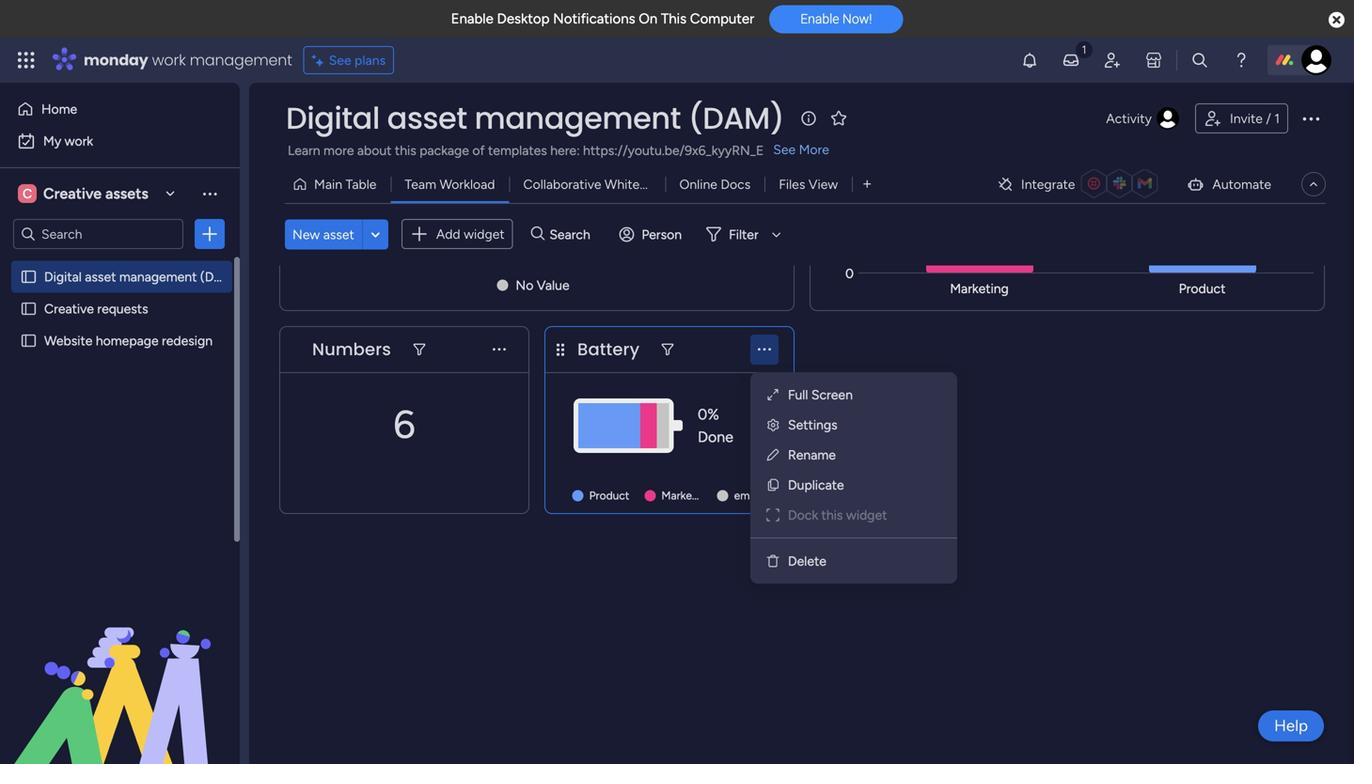 Task type: vqa. For each thing, say whether or not it's contained in the screenshot.
See to the left
yes



Task type: describe. For each thing, give the bounding box(es) containing it.
monday
[[84, 49, 148, 71]]

select product image
[[17, 51, 36, 70]]

settings
[[788, 417, 838, 433]]

filter
[[729, 226, 759, 242]]

menu containing full screen
[[751, 373, 958, 584]]

0 vertical spatial management
[[190, 49, 292, 71]]

asset inside button
[[323, 226, 355, 242]]

0 vertical spatial options image
[[1300, 107, 1323, 130]]

1 vertical spatial options image
[[200, 225, 219, 244]]

learn
[[288, 143, 320, 159]]

collaborative
[[524, 176, 602, 192]]

dapulse drag handle 3 image
[[557, 343, 564, 357]]

new asset
[[293, 226, 355, 242]]

value
[[537, 278, 570, 294]]

battery
[[578, 338, 640, 362]]

add
[[436, 226, 461, 242]]

home
[[41, 101, 77, 117]]

Digital asset management (DAM) field
[[281, 97, 789, 139]]

asset inside list box
[[85, 269, 116, 285]]

duplicate image
[[766, 478, 781, 493]]

/
[[1267, 111, 1272, 127]]

activity button
[[1099, 103, 1188, 134]]

home option
[[11, 94, 229, 124]]

Numbers field
[[308, 338, 396, 362]]

help button
[[1259, 711, 1325, 742]]

add to favorites image
[[830, 109, 849, 127]]

see plans
[[329, 52, 386, 68]]

delete
[[788, 554, 827, 570]]

my
[[43, 133, 61, 149]]

duplicate
[[788, 477, 845, 493]]

docs
[[721, 176, 751, 192]]

new asset button
[[285, 219, 362, 250]]

website
[[44, 333, 93, 349]]

product
[[590, 489, 630, 503]]

help
[[1275, 717, 1309, 736]]

computer
[[690, 10, 755, 27]]

(dam) inside list box
[[200, 269, 239, 285]]

on
[[639, 10, 658, 27]]

workspace options image
[[200, 184, 219, 203]]

widget inside dock this widget menu item
[[847, 508, 888, 524]]

full screen
[[788, 387, 853, 403]]

creative for creative assets
[[43, 185, 102, 203]]

update feed image
[[1062, 51, 1081, 70]]

dock this widget menu item
[[766, 504, 943, 527]]

list box containing digital asset management (dam)
[[0, 257, 240, 611]]

help image
[[1232, 51, 1251, 70]]

dapulse close image
[[1329, 11, 1345, 30]]

more dots image
[[758, 343, 771, 357]]

rename image
[[766, 448, 781, 463]]

angle down image
[[371, 227, 380, 242]]

0% done
[[698, 406, 734, 446]]

enable desktop notifications on this computer
[[451, 10, 755, 27]]

home link
[[11, 94, 229, 124]]

full
[[788, 387, 809, 403]]

6
[[394, 401, 415, 448]]

delete image
[[766, 554, 781, 569]]

assets
[[105, 185, 148, 203]]

now!
[[843, 11, 872, 27]]

automate button
[[1179, 169, 1279, 199]]

main table button
[[285, 169, 391, 199]]

workspace image
[[18, 183, 37, 204]]

dock this widget
[[788, 508, 888, 524]]

integrate button
[[990, 165, 1172, 204]]

done
[[698, 428, 734, 446]]

arrow down image
[[766, 223, 788, 246]]

0 vertical spatial digital asset management (dam)
[[286, 97, 785, 139]]

enable for enable now!
[[801, 11, 840, 27]]

1 horizontal spatial digital
[[286, 97, 380, 139]]

no value
[[516, 278, 570, 294]]

main table
[[314, 176, 377, 192]]

team workload button
[[391, 169, 509, 199]]

plans
[[355, 52, 386, 68]]

table
[[346, 176, 377, 192]]

collaborative whiteboard online docs
[[524, 176, 751, 192]]

creative assets
[[43, 185, 148, 203]]

https://youtu.be/9x6_kyyrn_e
[[583, 143, 764, 159]]

package
[[420, 143, 469, 159]]

see inside 'button'
[[329, 52, 352, 68]]

see more link
[[772, 140, 832, 159]]

invite / 1 button
[[1196, 103, 1289, 134]]

files
[[779, 176, 806, 192]]

see inside learn more about this package of templates here: https://youtu.be/9x6_kyyrn_e see more
[[774, 142, 796, 158]]

collapse board header image
[[1307, 177, 1322, 192]]

notifications image
[[1021, 51, 1040, 70]]

rename
[[788, 447, 836, 463]]

digital inside list box
[[44, 269, 82, 285]]

public board image for creative requests
[[20, 300, 38, 318]]

person
[[642, 226, 682, 242]]

monday work management
[[84, 49, 292, 71]]

main
[[314, 176, 342, 192]]

person button
[[612, 219, 693, 250]]

enable now!
[[801, 11, 872, 27]]

my work
[[43, 133, 93, 149]]

add widget
[[436, 226, 505, 242]]

website homepage redesign
[[44, 333, 213, 349]]

search everything image
[[1191, 51, 1210, 70]]

activity
[[1107, 111, 1152, 127]]

my work option
[[11, 126, 229, 156]]



Task type: locate. For each thing, give the bounding box(es) containing it.
this right about
[[395, 143, 417, 159]]

2 vertical spatial public board image
[[20, 332, 38, 350]]

dock this widget image
[[766, 508, 781, 523]]

0 horizontal spatial digital asset management (dam)
[[44, 269, 239, 285]]

(dam)
[[688, 97, 785, 139], [200, 269, 239, 285]]

files view button
[[765, 169, 853, 199]]

options image right 1
[[1300, 107, 1323, 130]]

widget right add
[[464, 226, 505, 242]]

automate
[[1213, 176, 1272, 192]]

1 vertical spatial management
[[475, 97, 681, 139]]

0 horizontal spatial options image
[[200, 225, 219, 244]]

public board image for digital asset management (dam)
[[20, 268, 38, 286]]

(dam) up redesign
[[200, 269, 239, 285]]

1 vertical spatial see
[[774, 142, 796, 158]]

about
[[357, 143, 392, 159]]

see left more
[[774, 142, 796, 158]]

management
[[190, 49, 292, 71], [475, 97, 681, 139], [119, 269, 197, 285]]

Search in workspace field
[[40, 223, 157, 245]]

more
[[324, 143, 354, 159]]

more dots image
[[493, 343, 506, 357]]

widget
[[464, 226, 505, 242], [847, 508, 888, 524]]

team workload
[[405, 176, 495, 192]]

0 vertical spatial asset
[[387, 97, 467, 139]]

0 vertical spatial see
[[329, 52, 352, 68]]

public board image
[[20, 268, 38, 286], [20, 300, 38, 318], [20, 332, 38, 350]]

desktop
[[497, 10, 550, 27]]

0 vertical spatial widget
[[464, 226, 505, 242]]

1 public board image from the top
[[20, 268, 38, 286]]

options image
[[1300, 107, 1323, 130], [200, 225, 219, 244]]

of
[[473, 143, 485, 159]]

marketing
[[662, 489, 712, 503]]

my work link
[[11, 126, 229, 156]]

Search field
[[545, 221, 601, 248]]

v2 search image
[[531, 224, 545, 245]]

0 horizontal spatial digital
[[44, 269, 82, 285]]

templates
[[488, 143, 547, 159]]

(dam) up docs
[[688, 97, 785, 139]]

show board description image
[[798, 109, 820, 128]]

numbers
[[312, 338, 391, 362]]

online docs button
[[666, 169, 765, 199]]

0 horizontal spatial widget
[[464, 226, 505, 242]]

0 vertical spatial this
[[395, 143, 417, 159]]

this
[[661, 10, 687, 27]]

creative for creative requests
[[44, 301, 94, 317]]

1 horizontal spatial see
[[774, 142, 796, 158]]

creative right c
[[43, 185, 102, 203]]

public board image left creative requests
[[20, 300, 38, 318]]

0 horizontal spatial work
[[65, 133, 93, 149]]

1 vertical spatial asset
[[323, 226, 355, 242]]

team
[[405, 176, 437, 192]]

1 vertical spatial (dam)
[[200, 269, 239, 285]]

collaborative whiteboard button
[[509, 169, 674, 199]]

digital asset management (dam) inside list box
[[44, 269, 239, 285]]

digital asset management (dam) up templates
[[286, 97, 785, 139]]

1 horizontal spatial this
[[822, 508, 843, 524]]

0 vertical spatial creative
[[43, 185, 102, 203]]

empty
[[734, 489, 767, 503]]

no
[[516, 278, 534, 294]]

notifications
[[553, 10, 636, 27]]

this right dock
[[822, 508, 843, 524]]

files view
[[779, 176, 838, 192]]

Battery field
[[573, 338, 645, 362]]

monday marketplace image
[[1145, 51, 1164, 70]]

work right my
[[65, 133, 93, 149]]

1 horizontal spatial digital asset management (dam)
[[286, 97, 785, 139]]

0 horizontal spatial asset
[[85, 269, 116, 285]]

c
[[23, 186, 32, 202]]

options image down workspace options image
[[200, 225, 219, 244]]

lottie animation element
[[0, 575, 240, 765]]

widget right dock
[[847, 508, 888, 524]]

invite / 1
[[1231, 111, 1280, 127]]

1 vertical spatial digital
[[44, 269, 82, 285]]

1 horizontal spatial asset
[[323, 226, 355, 242]]

work for monday
[[152, 49, 186, 71]]

asset up package
[[387, 97, 467, 139]]

1 horizontal spatial work
[[152, 49, 186, 71]]

filter button
[[699, 219, 788, 250]]

0 vertical spatial work
[[152, 49, 186, 71]]

see
[[329, 52, 352, 68], [774, 142, 796, 158]]

work inside option
[[65, 133, 93, 149]]

see left plans
[[329, 52, 352, 68]]

1 vertical spatial this
[[822, 508, 843, 524]]

1 vertical spatial public board image
[[20, 300, 38, 318]]

invite
[[1231, 111, 1263, 127]]

1 vertical spatial widget
[[847, 508, 888, 524]]

more
[[799, 142, 830, 158]]

work right monday
[[152, 49, 186, 71]]

2 horizontal spatial asset
[[387, 97, 467, 139]]

2 vertical spatial management
[[119, 269, 197, 285]]

settings image
[[766, 418, 781, 433]]

0 horizontal spatial this
[[395, 143, 417, 159]]

digital up 'more'
[[286, 97, 380, 139]]

1 image
[[1076, 39, 1093, 60]]

enable for enable desktop notifications on this computer
[[451, 10, 494, 27]]

1 vertical spatial creative
[[44, 301, 94, 317]]

full screen image
[[766, 388, 781, 403]]

john smith image
[[1302, 45, 1332, 75]]

this inside learn more about this package of templates here: https://youtu.be/9x6_kyyrn_e see more
[[395, 143, 417, 159]]

list box
[[0, 257, 240, 611]]

1 horizontal spatial enable
[[801, 11, 840, 27]]

1 horizontal spatial options image
[[1300, 107, 1323, 130]]

2 vertical spatial asset
[[85, 269, 116, 285]]

this inside menu item
[[822, 508, 843, 524]]

public board image for website homepage redesign
[[20, 332, 38, 350]]

work for my
[[65, 133, 93, 149]]

add view image
[[864, 178, 871, 191]]

invite members image
[[1104, 51, 1122, 70]]

digital
[[286, 97, 380, 139], [44, 269, 82, 285]]

asset
[[387, 97, 467, 139], [323, 226, 355, 242], [85, 269, 116, 285]]

enable
[[451, 10, 494, 27], [801, 11, 840, 27]]

0%
[[698, 406, 720, 424]]

0 horizontal spatial (dam)
[[200, 269, 239, 285]]

menu
[[751, 373, 958, 584]]

digital asset management (dam)
[[286, 97, 785, 139], [44, 269, 239, 285]]

enable inside enable now! button
[[801, 11, 840, 27]]

add widget button
[[402, 219, 513, 249]]

1 vertical spatial work
[[65, 133, 93, 149]]

workload
[[440, 176, 495, 192]]

digital asset management (dam) up requests
[[44, 269, 239, 285]]

new
[[293, 226, 320, 242]]

public board image down c
[[20, 268, 38, 286]]

learn more about this package of templates here: https://youtu.be/9x6_kyyrn_e see more
[[288, 142, 830, 159]]

0 vertical spatial public board image
[[20, 268, 38, 286]]

0 vertical spatial (dam)
[[688, 97, 785, 139]]

integrate
[[1022, 176, 1076, 192]]

asset up creative requests
[[85, 269, 116, 285]]

online
[[680, 176, 718, 192]]

0 horizontal spatial enable
[[451, 10, 494, 27]]

digital up creative requests
[[44, 269, 82, 285]]

see plans button
[[304, 46, 394, 74]]

1 enable from the left
[[451, 10, 494, 27]]

creative requests
[[44, 301, 148, 317]]

enable left the now!
[[801, 11, 840, 27]]

widget inside add widget popup button
[[464, 226, 505, 242]]

1 vertical spatial digital asset management (dam)
[[44, 269, 239, 285]]

view
[[809, 176, 838, 192]]

creative up website
[[44, 301, 94, 317]]

1 horizontal spatial (dam)
[[688, 97, 785, 139]]

creative
[[43, 185, 102, 203], [44, 301, 94, 317]]

screen
[[812, 387, 853, 403]]

workspace selection element
[[18, 183, 151, 205]]

here:
[[551, 143, 580, 159]]

dock
[[788, 508, 819, 524]]

homepage
[[96, 333, 159, 349]]

public board image left website
[[20, 332, 38, 350]]

2 enable from the left
[[801, 11, 840, 27]]

lottie animation image
[[0, 575, 240, 765]]

whiteboard
[[605, 176, 674, 192]]

1 horizontal spatial widget
[[847, 508, 888, 524]]

enable now! button
[[770, 5, 904, 33]]

0 horizontal spatial see
[[329, 52, 352, 68]]

asset right new
[[323, 226, 355, 242]]

redesign
[[162, 333, 213, 349]]

work
[[152, 49, 186, 71], [65, 133, 93, 149]]

0 vertical spatial digital
[[286, 97, 380, 139]]

enable left desktop
[[451, 10, 494, 27]]

this
[[395, 143, 417, 159], [822, 508, 843, 524]]

creative inside workspace selection "element"
[[43, 185, 102, 203]]

2 public board image from the top
[[20, 300, 38, 318]]

requests
[[97, 301, 148, 317]]

1
[[1275, 111, 1280, 127]]

3 public board image from the top
[[20, 332, 38, 350]]

option
[[0, 260, 240, 264]]



